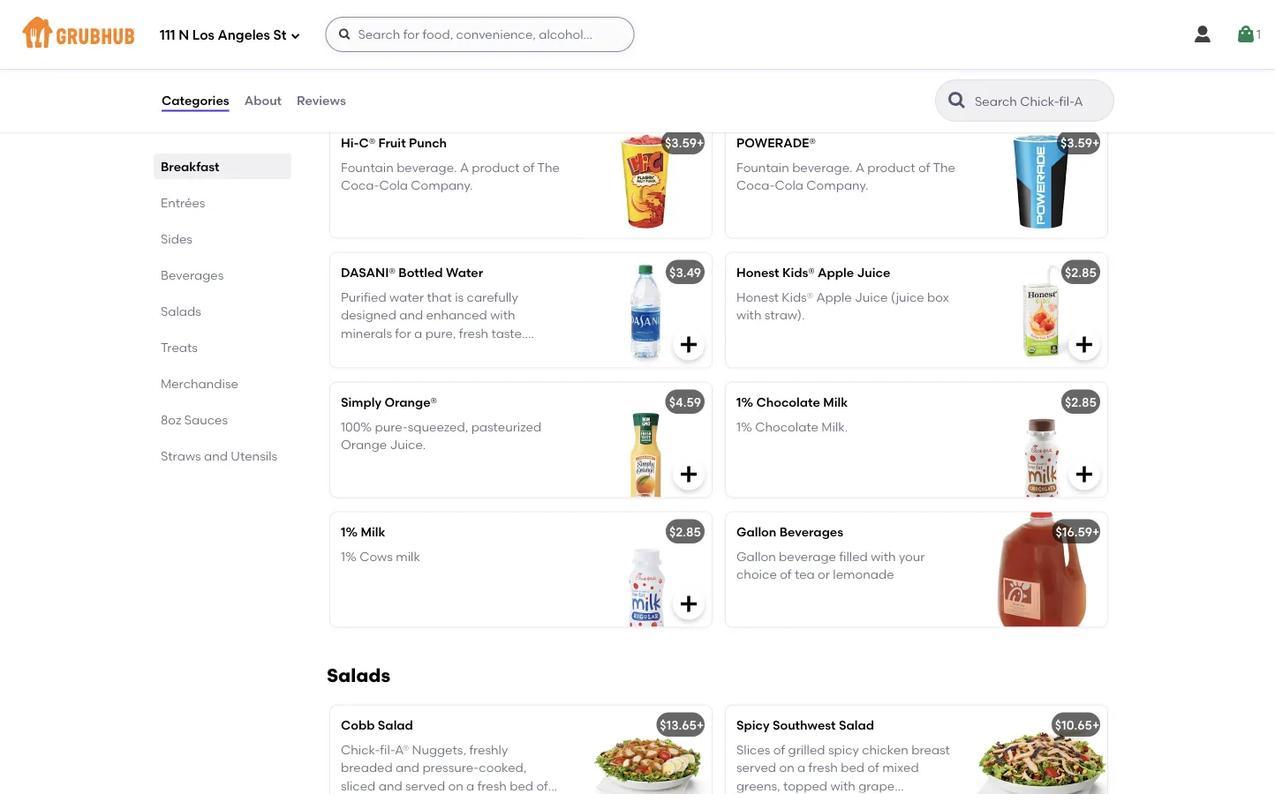 Task type: describe. For each thing, give the bounding box(es) containing it.
the for powerade®
[[933, 160, 955, 175]]

milk
[[396, 550, 420, 565]]

that
[[427, 290, 452, 305]]

1% chocolate milk
[[736, 395, 848, 410]]

fountain beverage. product of keurig dr pepper, inc. inside fountain beverage. product of keurig dr pepper, inc. button
[[736, 30, 918, 63]]

treats
[[161, 340, 198, 355]]

lemonade
[[833, 567, 894, 582]]

svg image for 100% pure-squeezed, pasteurized orange juice.
[[678, 464, 699, 485]]

sides
[[161, 231, 192, 246]]

angeles
[[218, 27, 270, 43]]

spicy southwest salad image
[[975, 706, 1107, 795]]

8oz sauces tab
[[161, 411, 284, 429]]

0 horizontal spatial milk
[[361, 525, 385, 540]]

of inside purified water that is carefully designed and enhanced with minerals for a pure, fresh taste. dasani® is a registered trademark of the coca-cola® company.
[[341, 362, 353, 377]]

0 horizontal spatial dr
[[341, 5, 355, 20]]

+ for spicy southwest salad
[[1092, 718, 1100, 733]]

spicy southwest salad
[[736, 718, 874, 733]]

reviews
[[297, 93, 346, 108]]

100%
[[341, 420, 372, 435]]

and inside purified water that is carefully designed and enhanced with minerals for a pure, fresh taste. dasani® is a registered trademark of the coca-cola® company.
[[399, 308, 423, 323]]

100% pure-squeezed, pasteurized orange juice.
[[341, 420, 541, 453]]

and inside tab
[[204, 449, 228, 464]]

designed
[[341, 308, 396, 323]]

main navigation navigation
[[0, 0, 1275, 69]]

about
[[244, 93, 282, 108]]

spicy
[[736, 718, 770, 733]]

beverages inside tab
[[161, 268, 224, 283]]

$4.59
[[669, 395, 701, 410]]

$13.65 +
[[660, 718, 704, 733]]

svg image for purified water that is carefully designed and enhanced with minerals for a pure, fresh taste. dasani® is a registered trademark of the coca-cola® company.
[[678, 334, 699, 355]]

straw).
[[764, 308, 805, 323]]

carefully
[[467, 290, 518, 305]]

1% for 1% chocolate milk
[[736, 395, 753, 410]]

simply
[[341, 395, 381, 410]]

for
[[395, 326, 411, 341]]

$3.49
[[669, 265, 701, 280]]

of inside gallon beverage filled with your choice of tea or lemonade
[[780, 567, 792, 582]]

cobb
[[341, 718, 375, 733]]

1% chocolate milk image
[[975, 383, 1107, 498]]

gallon beverages
[[736, 525, 843, 540]]

pepper, inside button
[[794, 48, 840, 63]]

hi-
[[341, 135, 359, 150]]

registered
[[420, 344, 481, 359]]

dasani® bottled water image
[[579, 253, 712, 368]]

$10.65
[[1055, 718, 1092, 733]]

1% for 1% cows milk
[[341, 550, 357, 565]]

utensils
[[231, 449, 277, 464]]

categories
[[162, 93, 229, 108]]

company. for hi-c® fruit punch
[[411, 178, 473, 193]]

honest kids® apple juice
[[736, 265, 890, 280]]

(juice
[[891, 290, 924, 305]]

salads tab
[[161, 302, 284, 321]]

with inside gallon beverage filled with your choice of tea or lemonade
[[871, 550, 896, 565]]

svg image inside 1 button
[[1235, 24, 1256, 45]]

$10.65 +
[[1055, 718, 1100, 733]]

beverage. for hi-c® fruit punch
[[397, 160, 457, 175]]

beverage
[[779, 550, 836, 565]]

beverages tab
[[161, 266, 284, 284]]

simply orange® image
[[579, 383, 712, 498]]

+ for cobb salad
[[697, 718, 704, 733]]

sides tab
[[161, 230, 284, 248]]

fresh
[[459, 326, 488, 341]]

product for powerade®
[[867, 160, 915, 175]]

straws
[[161, 449, 201, 464]]

dasani® bottled water
[[341, 265, 483, 280]]

inc. inside button
[[843, 48, 864, 63]]

product inside button
[[856, 30, 903, 45]]

cows
[[360, 550, 393, 565]]

1 button
[[1235, 19, 1261, 50]]

pure,
[[425, 326, 456, 341]]

fountain inside button
[[736, 30, 789, 45]]

merchandise tab
[[161, 374, 284, 393]]

orange
[[341, 438, 387, 453]]

chocolate for milk
[[756, 395, 820, 410]]

dr pepper® image
[[579, 0, 712, 108]]

1 dasani® from the top
[[341, 265, 396, 280]]

$2.85 for apple
[[1065, 265, 1097, 280]]

juice.
[[390, 438, 426, 453]]

trademark
[[484, 344, 548, 359]]

filled
[[839, 550, 868, 565]]

Search Chick-fil-A search field
[[973, 93, 1108, 109]]

about button
[[243, 69, 283, 132]]

southwest
[[773, 718, 836, 733]]

straws and utensils tab
[[161, 447, 284, 465]]

gallon for gallon beverage filled with your choice of tea or lemonade
[[736, 550, 776, 565]]

categories button
[[161, 69, 230, 132]]

water
[[446, 265, 483, 280]]

cobb salad image
[[579, 706, 712, 795]]

simply orange®
[[341, 395, 437, 410]]

reviews button
[[296, 69, 347, 132]]

1 horizontal spatial dr
[[382, 48, 396, 63]]

box
[[927, 290, 949, 305]]

coca- inside purified water that is carefully designed and enhanced with minerals for a pure, fresh taste. dasani® is a registered trademark of the coca-cola® company.
[[381, 362, 419, 377]]

honest for honest kids® apple juice
[[736, 265, 779, 280]]

1 vertical spatial salads
[[327, 665, 390, 687]]

keurig inside button
[[736, 48, 775, 63]]

with inside honest kids® apple juice (juice box with straw).
[[736, 308, 762, 323]]

enhanced
[[426, 308, 487, 323]]

kids® for honest kids® apple juice
[[782, 265, 815, 280]]

0 vertical spatial is
[[455, 290, 464, 305]]

company. inside purified water that is carefully designed and enhanced with minerals for a pure, fresh taste. dasani® is a registered trademark of the coca-cola® company.
[[458, 362, 520, 377]]

orange®
[[384, 395, 437, 410]]

fruit
[[378, 135, 406, 150]]

minerals
[[341, 326, 392, 341]]

1 keurig from the left
[[341, 48, 379, 63]]

milk.
[[821, 420, 848, 435]]

breakfast
[[161, 159, 219, 174]]

1 vertical spatial is
[[397, 344, 406, 359]]

1% cows milk
[[341, 550, 420, 565]]

bottled
[[399, 265, 443, 280]]

$3.59 + for hi-c® fruit punch
[[665, 135, 704, 150]]

svg image for honest kids® apple juice (juice box with straw).
[[1074, 334, 1095, 355]]

entrées
[[161, 195, 205, 210]]

n
[[179, 27, 189, 43]]

1 inc. from the left
[[447, 48, 469, 63]]

dasani® inside purified water that is carefully designed and enhanced with minerals for a pure, fresh taste. dasani® is a registered trademark of the coca-cola® company.
[[341, 344, 394, 359]]

fountain for hi-c® fruit punch
[[341, 160, 394, 175]]

water
[[389, 290, 424, 305]]

juice for honest kids® apple juice (juice box with straw).
[[855, 290, 888, 305]]

$2.85 for milk
[[1065, 395, 1097, 410]]

diet dr pepper® image
[[975, 0, 1107, 108]]

beverage. for dr pepper®
[[397, 30, 457, 45]]

entrées tab
[[161, 193, 284, 212]]

coca- for hi-c® fruit punch
[[341, 178, 379, 193]]



Task type: vqa. For each thing, say whether or not it's contained in the screenshot.
the 111
yes



Task type: locate. For each thing, give the bounding box(es) containing it.
1 product from the left
[[472, 160, 520, 175]]

with up lemonade
[[871, 550, 896, 565]]

salad right the cobb
[[378, 718, 413, 733]]

1 a from the left
[[460, 160, 469, 175]]

1% left cows
[[341, 550, 357, 565]]

0 vertical spatial juice
[[857, 265, 890, 280]]

0 vertical spatial a
[[414, 326, 422, 341]]

a
[[460, 160, 469, 175], [856, 160, 864, 175]]

1 horizontal spatial with
[[736, 308, 762, 323]]

cola for powerade®
[[775, 178, 804, 193]]

juice for honest kids® apple juice
[[857, 265, 890, 280]]

and
[[399, 308, 423, 323], [204, 449, 228, 464]]

1 kids® from the top
[[782, 265, 815, 280]]

2 product from the left
[[856, 30, 903, 45]]

juice left (juice on the right top of page
[[855, 290, 888, 305]]

1% milk image
[[579, 513, 712, 627]]

1 vertical spatial beverages
[[779, 525, 843, 540]]

111 n los angeles st
[[160, 27, 287, 43]]

1 horizontal spatial salads
[[327, 665, 390, 687]]

merchandise
[[161, 376, 238, 391]]

+
[[697, 135, 704, 150], [1092, 135, 1100, 150], [1092, 525, 1100, 540], [697, 718, 704, 733], [1092, 718, 1100, 733]]

beverages up beverage
[[779, 525, 843, 540]]

111
[[160, 27, 175, 43]]

your
[[899, 550, 925, 565]]

0 vertical spatial $2.85
[[1065, 265, 1097, 280]]

2 inc. from the left
[[843, 48, 864, 63]]

company. down punch in the left top of the page
[[411, 178, 473, 193]]

fountain for dr pepper®
[[341, 30, 394, 45]]

choice
[[736, 567, 777, 582]]

2 horizontal spatial the
[[933, 160, 955, 175]]

salads up treats in the left top of the page
[[161, 304, 201, 319]]

coca-
[[341, 178, 379, 193], [736, 178, 775, 193], [381, 362, 419, 377]]

and right the straws
[[204, 449, 228, 464]]

2 pepper, from the left
[[794, 48, 840, 63]]

fountain for powerade®
[[736, 160, 789, 175]]

1 gallon from the top
[[736, 525, 776, 540]]

cola down powerade®
[[775, 178, 804, 193]]

1% for 1% milk
[[341, 525, 358, 540]]

2 kids® from the top
[[782, 290, 813, 305]]

0 horizontal spatial salad
[[378, 718, 413, 733]]

pasteurized
[[471, 420, 541, 435]]

apple down honest kids® apple juice
[[816, 290, 852, 305]]

pepper®
[[358, 5, 409, 20]]

with
[[490, 308, 515, 323], [736, 308, 762, 323], [871, 550, 896, 565]]

8oz sauces
[[161, 412, 228, 427]]

chocolate
[[756, 395, 820, 410], [755, 420, 818, 435]]

kids® for honest kids® apple juice (juice box with straw).
[[782, 290, 813, 305]]

2 keurig from the left
[[736, 48, 775, 63]]

pure-
[[375, 420, 408, 435]]

of inside button
[[906, 30, 918, 45]]

1 vertical spatial chocolate
[[755, 420, 818, 435]]

coca- for powerade®
[[736, 178, 775, 193]]

1 horizontal spatial $3.59
[[1060, 135, 1092, 150]]

$3.59 for hi-c® fruit punch
[[665, 135, 697, 150]]

1 horizontal spatial pepper,
[[794, 48, 840, 63]]

svg image for 1% chocolate milk.
[[1074, 464, 1095, 485]]

1
[[1256, 27, 1261, 42]]

1 horizontal spatial product
[[867, 160, 915, 175]]

1 $3.59 from the left
[[665, 135, 697, 150]]

1 horizontal spatial $3.59 +
[[1060, 135, 1100, 150]]

1 horizontal spatial svg image
[[678, 594, 699, 615]]

apple up honest kids® apple juice (juice box with straw).
[[818, 265, 854, 280]]

beverage. for powerade®
[[792, 160, 853, 175]]

with left straw).
[[736, 308, 762, 323]]

1 vertical spatial $2.85
[[1065, 395, 1097, 410]]

purified water that is carefully designed and enhanced with minerals for a pure, fresh taste. dasani® is a registered trademark of the coca-cola® company.
[[341, 290, 548, 377]]

fountain
[[341, 30, 394, 45], [736, 30, 789, 45], [341, 160, 394, 175], [736, 160, 789, 175]]

purified
[[341, 290, 386, 305]]

honest inside honest kids® apple juice (juice box with straw).
[[736, 290, 779, 305]]

1 horizontal spatial beverages
[[779, 525, 843, 540]]

apple for honest kids® apple juice (juice box with straw).
[[816, 290, 852, 305]]

beverage. inside fountain beverage. product of keurig dr pepper, inc. button
[[792, 30, 853, 45]]

+ for powerade®
[[1092, 135, 1100, 150]]

1% chocolate milk.
[[736, 420, 848, 435]]

gallon beverages image
[[975, 513, 1107, 627]]

1% up 1% cows milk
[[341, 525, 358, 540]]

a
[[414, 326, 422, 341], [409, 344, 417, 359]]

apple for honest kids® apple juice
[[818, 265, 854, 280]]

1 horizontal spatial fountain beverage. a product of the coca-cola company.
[[736, 160, 955, 193]]

1%
[[736, 395, 753, 410], [736, 420, 752, 435], [341, 525, 358, 540], [341, 550, 357, 565]]

2 cola from the left
[[775, 178, 804, 193]]

1 fountain beverage. product of keurig dr pepper, inc. from the left
[[341, 30, 522, 63]]

1 horizontal spatial a
[[856, 160, 864, 175]]

2 dasani® from the top
[[341, 344, 394, 359]]

0 horizontal spatial beverages
[[161, 268, 224, 283]]

2 fountain beverage. product of keurig dr pepper, inc. from the left
[[736, 30, 918, 63]]

juice inside honest kids® apple juice (juice box with straw).
[[855, 290, 888, 305]]

gallon for gallon beverages
[[736, 525, 776, 540]]

or
[[818, 567, 830, 582]]

1 horizontal spatial coca-
[[381, 362, 419, 377]]

fountain beverage. a product of the coca-cola company. down powerade®
[[736, 160, 955, 193]]

$13.65
[[660, 718, 697, 733]]

st
[[273, 27, 287, 43]]

0 vertical spatial salads
[[161, 304, 201, 319]]

1 horizontal spatial milk
[[823, 395, 848, 410]]

company. down trademark
[[458, 362, 520, 377]]

0 vertical spatial dasani®
[[341, 265, 396, 280]]

punch
[[409, 135, 447, 150]]

1 fountain beverage. a product of the coca-cola company. from the left
[[341, 160, 560, 193]]

2 vertical spatial $2.85
[[669, 525, 701, 540]]

c®
[[359, 135, 375, 150]]

coca- up orange®
[[381, 362, 419, 377]]

is
[[455, 290, 464, 305], [397, 344, 406, 359]]

coca- down powerade®
[[736, 178, 775, 193]]

2 horizontal spatial coca-
[[736, 178, 775, 193]]

salads up the cobb
[[327, 665, 390, 687]]

beverages down sides
[[161, 268, 224, 283]]

1% for 1% chocolate milk.
[[736, 420, 752, 435]]

0 horizontal spatial $3.59
[[665, 135, 697, 150]]

0 horizontal spatial with
[[490, 308, 515, 323]]

1% up 1% chocolate milk.
[[736, 395, 753, 410]]

inc.
[[447, 48, 469, 63], [843, 48, 864, 63]]

1 cola from the left
[[379, 178, 408, 193]]

0 vertical spatial apple
[[818, 265, 854, 280]]

Search for food, convenience, alcohol... search field
[[325, 17, 634, 52]]

2 gallon from the top
[[736, 550, 776, 565]]

0 vertical spatial chocolate
[[756, 395, 820, 410]]

0 vertical spatial and
[[399, 308, 423, 323]]

hi-c® fruit punch image
[[579, 123, 712, 238]]

fountain beverage. a product of the coca-cola company. for hi-c® fruit punch
[[341, 160, 560, 193]]

with up taste.
[[490, 308, 515, 323]]

1 horizontal spatial fountain beverage. product of keurig dr pepper, inc.
[[736, 30, 918, 63]]

cobb salad
[[341, 718, 413, 733]]

is down "for"
[[397, 344, 406, 359]]

1 vertical spatial dasani®
[[341, 344, 394, 359]]

fountain beverage. a product of the coca-cola company. for powerade®
[[736, 160, 955, 193]]

kids®
[[782, 265, 815, 280], [782, 290, 813, 305]]

fountain beverage. product of keurig dr pepper, inc. button
[[726, 0, 1107, 108]]

1 salad from the left
[[378, 718, 413, 733]]

dr left pepper® on the left top
[[341, 5, 355, 20]]

svg image
[[1235, 24, 1256, 45], [290, 30, 301, 41], [678, 594, 699, 615]]

0 horizontal spatial fountain beverage. product of keurig dr pepper, inc.
[[341, 30, 522, 63]]

0 vertical spatial beverages
[[161, 268, 224, 283]]

1 vertical spatial apple
[[816, 290, 852, 305]]

1 vertical spatial juice
[[855, 290, 888, 305]]

powerade®
[[736, 135, 816, 150]]

1 vertical spatial and
[[204, 449, 228, 464]]

$3.59 +
[[665, 135, 704, 150], [1060, 135, 1100, 150]]

salads inside tab
[[161, 304, 201, 319]]

product for hi-c® fruit punch
[[472, 160, 520, 175]]

0 horizontal spatial $3.59 +
[[665, 135, 704, 150]]

1 vertical spatial milk
[[361, 525, 385, 540]]

2 $3.59 from the left
[[1060, 135, 1092, 150]]

beverage.
[[397, 30, 457, 45], [792, 30, 853, 45], [397, 160, 457, 175], [792, 160, 853, 175]]

cola®
[[419, 362, 455, 377]]

straws and utensils
[[161, 449, 277, 464]]

2 horizontal spatial with
[[871, 550, 896, 565]]

los
[[192, 27, 214, 43]]

company. for powerade®
[[806, 178, 869, 193]]

0 horizontal spatial salads
[[161, 304, 201, 319]]

0 horizontal spatial product
[[460, 30, 508, 45]]

is up 'enhanced'
[[455, 290, 464, 305]]

gallon beverage filled with your choice of tea or lemonade
[[736, 550, 925, 582]]

dr down pepper® on the left top
[[382, 48, 396, 63]]

coca- down c®
[[341, 178, 379, 193]]

2 fountain beverage. a product of the coca-cola company. from the left
[[736, 160, 955, 193]]

1 horizontal spatial is
[[455, 290, 464, 305]]

2 product from the left
[[867, 160, 915, 175]]

$16.59
[[1056, 525, 1092, 540]]

0 vertical spatial gallon
[[736, 525, 776, 540]]

a for powerade®
[[856, 160, 864, 175]]

0 horizontal spatial product
[[472, 160, 520, 175]]

2 horizontal spatial dr
[[778, 48, 791, 63]]

dasani® down minerals
[[341, 344, 394, 359]]

2 horizontal spatial svg image
[[1235, 24, 1256, 45]]

company. down powerade®
[[806, 178, 869, 193]]

0 horizontal spatial is
[[397, 344, 406, 359]]

1 horizontal spatial product
[[856, 30, 903, 45]]

0 vertical spatial milk
[[823, 395, 848, 410]]

1 vertical spatial kids®
[[782, 290, 813, 305]]

dr pepper®
[[341, 5, 409, 20]]

the for hi-c® fruit punch
[[537, 160, 560, 175]]

$3.59
[[665, 135, 697, 150], [1060, 135, 1092, 150]]

kids® inside honest kids® apple juice (juice box with straw).
[[782, 290, 813, 305]]

0 vertical spatial kids®
[[782, 265, 815, 280]]

milk up cows
[[361, 525, 385, 540]]

dasani®
[[341, 265, 396, 280], [341, 344, 394, 359]]

2 $3.59 + from the left
[[1060, 135, 1100, 150]]

+ for hi-c® fruit punch
[[697, 135, 704, 150]]

and down water at the left
[[399, 308, 423, 323]]

juice
[[857, 265, 890, 280], [855, 290, 888, 305]]

milk up milk.
[[823, 395, 848, 410]]

svg image
[[1192, 24, 1213, 45], [338, 27, 352, 42], [678, 334, 699, 355], [1074, 334, 1095, 355], [678, 464, 699, 485], [1074, 464, 1095, 485]]

squeezed,
[[408, 420, 468, 435]]

a for hi-c® fruit punch
[[460, 160, 469, 175]]

gallon inside gallon beverage filled with your choice of tea or lemonade
[[736, 550, 776, 565]]

treats tab
[[161, 338, 284, 357]]

0 horizontal spatial the
[[355, 362, 378, 377]]

1 horizontal spatial and
[[399, 308, 423, 323]]

keurig
[[341, 48, 379, 63], [736, 48, 775, 63]]

1 vertical spatial a
[[409, 344, 417, 359]]

beverages
[[161, 268, 224, 283], [779, 525, 843, 540]]

apple inside honest kids® apple juice (juice box with straw).
[[816, 290, 852, 305]]

chocolate down 1% chocolate milk
[[755, 420, 818, 435]]

2 a from the left
[[856, 160, 864, 175]]

the inside purified water that is carefully designed and enhanced with minerals for a pure, fresh taste. dasani® is a registered trademark of the coca-cola® company.
[[355, 362, 378, 377]]

milk
[[823, 395, 848, 410], [361, 525, 385, 540]]

1 horizontal spatial keurig
[[736, 48, 775, 63]]

2 honest from the top
[[736, 290, 779, 305]]

0 horizontal spatial keurig
[[341, 48, 379, 63]]

chocolate up 1% chocolate milk.
[[756, 395, 820, 410]]

$16.59 +
[[1056, 525, 1100, 540]]

company.
[[411, 178, 473, 193], [806, 178, 869, 193], [458, 362, 520, 377]]

juice up honest kids® apple juice (juice box with straw).
[[857, 265, 890, 280]]

1 $3.59 + from the left
[[665, 135, 704, 150]]

0 horizontal spatial fountain beverage. a product of the coca-cola company.
[[341, 160, 560, 193]]

1 honest from the top
[[736, 265, 779, 280]]

$2.85
[[1065, 265, 1097, 280], [1065, 395, 1097, 410], [669, 525, 701, 540]]

a right "for"
[[414, 326, 422, 341]]

with inside purified water that is carefully designed and enhanced with minerals for a pure, fresh taste. dasani® is a registered trademark of the coca-cola® company.
[[490, 308, 515, 323]]

1 pepper, from the left
[[399, 48, 444, 63]]

1 product from the left
[[460, 30, 508, 45]]

0 horizontal spatial svg image
[[290, 30, 301, 41]]

cola down hi-c® fruit punch
[[379, 178, 408, 193]]

a down "for"
[[409, 344, 417, 359]]

1 horizontal spatial salad
[[839, 718, 874, 733]]

honest for honest kids® apple juice (juice box with straw).
[[736, 290, 779, 305]]

0 vertical spatial honest
[[736, 265, 779, 280]]

1 horizontal spatial inc.
[[843, 48, 864, 63]]

2 salad from the left
[[839, 718, 874, 733]]

1% milk
[[341, 525, 385, 540]]

honest kids® apple juice image
[[975, 253, 1107, 368]]

0 horizontal spatial pepper,
[[399, 48, 444, 63]]

0 horizontal spatial a
[[460, 160, 469, 175]]

0 horizontal spatial and
[[204, 449, 228, 464]]

$3.59 for powerade®
[[1060, 135, 1092, 150]]

8oz
[[161, 412, 181, 427]]

1% down 1% chocolate milk
[[736, 420, 752, 435]]

0 horizontal spatial inc.
[[447, 48, 469, 63]]

fountain beverage. product of keurig dr pepper, inc.
[[341, 30, 522, 63], [736, 30, 918, 63]]

salad right southwest
[[839, 718, 874, 733]]

dasani® up purified
[[341, 265, 396, 280]]

search icon image
[[947, 90, 968, 111]]

tea
[[795, 567, 815, 582]]

sauces
[[184, 412, 228, 427]]

honest kids® apple juice (juice box with straw).
[[736, 290, 949, 323]]

+ for gallon beverages
[[1092, 525, 1100, 540]]

1 vertical spatial gallon
[[736, 550, 776, 565]]

1 horizontal spatial cola
[[775, 178, 804, 193]]

1 horizontal spatial the
[[537, 160, 560, 175]]

0 horizontal spatial cola
[[379, 178, 408, 193]]

cola for hi-c® fruit punch
[[379, 178, 408, 193]]

hi-c® fruit punch
[[341, 135, 447, 150]]

taste.
[[491, 326, 525, 341]]

0 horizontal spatial coca-
[[341, 178, 379, 193]]

dr inside button
[[778, 48, 791, 63]]

breakfast tab
[[161, 157, 284, 176]]

dr up powerade®
[[778, 48, 791, 63]]

cola
[[379, 178, 408, 193], [775, 178, 804, 193]]

chocolate for milk.
[[755, 420, 818, 435]]

honest
[[736, 265, 779, 280], [736, 290, 779, 305]]

fountain beverage. a product of the coca-cola company. down punch in the left top of the page
[[341, 160, 560, 193]]

$3.59 + for powerade®
[[1060, 135, 1100, 150]]

1 vertical spatial honest
[[736, 290, 779, 305]]

powerade® image
[[975, 123, 1107, 238]]



